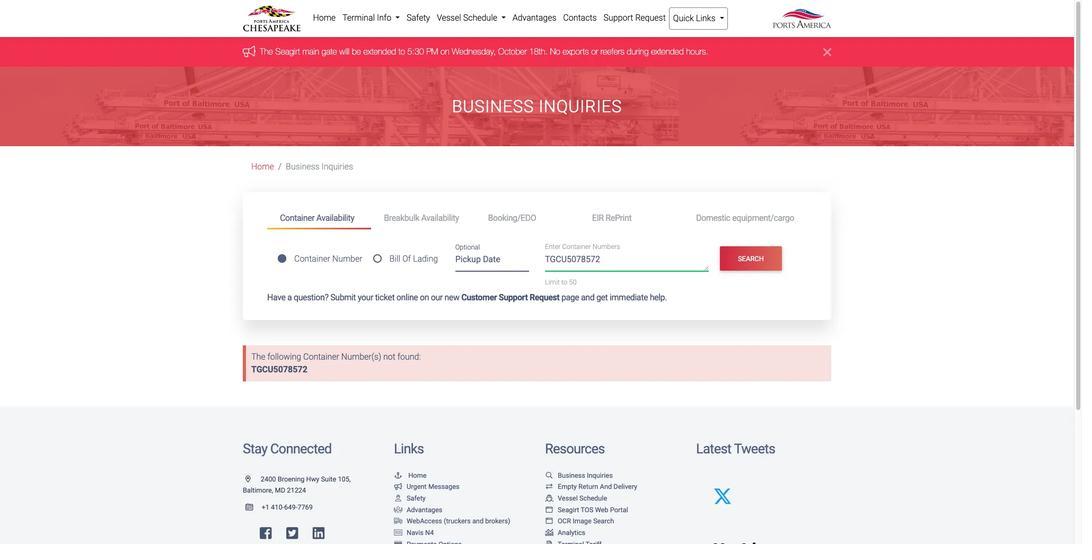 Task type: vqa. For each thing, say whether or not it's contained in the screenshot.
the "Contacts"
yes



Task type: describe. For each thing, give the bounding box(es) containing it.
container inside the following container number(s) not found: tgcu5078572
[[303, 352, 339, 362]]

have a question? submit your ticket online on our new customer support request page and get immediate help.
[[267, 293, 667, 303]]

1 horizontal spatial vessel schedule
[[558, 495, 607, 503]]

suite
[[321, 476, 336, 483]]

2 safety from the top
[[407, 495, 426, 503]]

the for the seagirt main gate will be extended to 5:30 pm on wednesday, october 18th.  no exports or reefers during extended hours.
[[260, 47, 273, 56]]

domestic equipment/cargo
[[696, 213, 794, 223]]

breakbulk availability
[[384, 213, 459, 223]]

reprint
[[606, 213, 632, 223]]

credit card image
[[394, 542, 402, 544]]

stay connected
[[243, 441, 332, 457]]

found:
[[398, 352, 421, 362]]

the seagirt main gate will be extended to 5:30 pm on wednesday, october 18th.  no exports or reefers during extended hours. alert
[[0, 37, 1074, 67]]

exchange image
[[545, 484, 554, 491]]

home link for terminal info link
[[310, 7, 339, 29]]

2 vertical spatial home
[[408, 472, 427, 480]]

analytics image
[[545, 530, 554, 537]]

2400 broening hwy suite 105, baltimore, md 21224 link
[[243, 476, 351, 495]]

urgent messages
[[407, 483, 459, 491]]

0 horizontal spatial search
[[593, 518, 614, 526]]

2400
[[261, 476, 276, 483]]

bullhorn image inside the seagirt main gate will be extended to 5:30 pm on wednesday, october 18th.  no exports or reefers during extended hours. alert
[[243, 45, 260, 57]]

linkedin image
[[313, 527, 325, 540]]

return
[[578, 483, 598, 491]]

1 vertical spatial advantages
[[407, 506, 442, 514]]

user hard hat image
[[394, 496, 402, 503]]

navis n4
[[407, 529, 434, 537]]

ticket
[[375, 293, 395, 303]]

1 extended from the left
[[363, 47, 396, 56]]

lading
[[413, 254, 438, 264]]

browser image for seagirt
[[545, 507, 554, 514]]

1 horizontal spatial business
[[452, 97, 534, 117]]

container storage image
[[394, 530, 402, 537]]

to inside alert
[[398, 47, 405, 56]]

business inquiries link
[[545, 472, 613, 480]]

container right enter
[[562, 243, 591, 251]]

hand receiving image
[[394, 507, 402, 514]]

links inside "link"
[[696, 13, 716, 23]]

container availability link
[[267, 209, 371, 230]]

domestic equipment/cargo link
[[683, 209, 807, 228]]

ocr
[[558, 518, 571, 526]]

home for terminal info link's home link
[[313, 13, 336, 23]]

18th.
[[529, 47, 548, 56]]

1 horizontal spatial schedule
[[579, 495, 607, 503]]

info
[[377, 13, 391, 23]]

contacts link
[[560, 7, 600, 29]]

main
[[302, 47, 319, 56]]

support request link
[[600, 7, 669, 29]]

quick links link
[[669, 7, 728, 30]]

ocr image search
[[558, 518, 614, 526]]

reefers
[[601, 47, 624, 56]]

container inside "link"
[[280, 213, 315, 223]]

(truckers
[[444, 518, 471, 526]]

safety link for terminal info link
[[403, 7, 433, 29]]

our
[[431, 293, 443, 303]]

0 vertical spatial vessel schedule
[[437, 13, 499, 23]]

empty
[[558, 483, 577, 491]]

equipment/cargo
[[732, 213, 794, 223]]

0 horizontal spatial advantages link
[[394, 506, 442, 514]]

number(s)
[[341, 352, 381, 362]]

2400 broening hwy suite 105, baltimore, md 21224
[[243, 476, 351, 495]]

hwy
[[306, 476, 319, 483]]

pm
[[426, 47, 438, 56]]

md
[[275, 487, 285, 495]]

will
[[339, 47, 350, 56]]

tweets
[[734, 441, 775, 457]]

seagirt tos web portal link
[[545, 506, 628, 514]]

0 horizontal spatial business
[[286, 162, 320, 172]]

delivery
[[614, 483, 637, 491]]

2 vertical spatial inquiries
[[587, 472, 613, 480]]

analytics
[[558, 529, 585, 537]]

quick links
[[673, 13, 718, 23]]

breakbulk
[[384, 213, 419, 223]]

container number
[[294, 254, 362, 264]]

1 horizontal spatial advantages link
[[509, 7, 560, 29]]

online
[[396, 293, 418, 303]]

portal
[[610, 506, 628, 514]]

availability for breakbulk availability
[[421, 213, 459, 223]]

0 horizontal spatial home link
[[251, 162, 274, 172]]

2 vertical spatial business
[[558, 472, 585, 480]]

get
[[596, 293, 608, 303]]

exports
[[563, 47, 589, 56]]

analytics link
[[545, 529, 585, 537]]

the following container number(s) not found: tgcu5078572
[[251, 352, 421, 375]]

close image
[[823, 46, 831, 59]]

facebook square image
[[260, 527, 272, 540]]

1 vertical spatial links
[[394, 441, 424, 457]]

0 vertical spatial and
[[581, 293, 595, 303]]

0 vertical spatial inquiries
[[539, 97, 622, 117]]

new
[[445, 293, 459, 303]]

your
[[358, 293, 373, 303]]

+1
[[262, 504, 269, 512]]

search inside button
[[738, 255, 764, 263]]

and
[[600, 483, 612, 491]]

eir
[[592, 213, 604, 223]]

1 safety from the top
[[407, 13, 430, 23]]

7769
[[298, 504, 313, 512]]

2 extended from the left
[[651, 47, 684, 56]]

twitter square image
[[286, 527, 298, 540]]

105,
[[338, 476, 351, 483]]

urgent
[[407, 483, 427, 491]]

+1 410-649-7769
[[262, 504, 313, 512]]

bill of lading
[[389, 254, 438, 264]]

messages
[[428, 483, 459, 491]]

support request
[[604, 13, 666, 23]]

empty return and delivery link
[[545, 483, 637, 491]]

submit
[[330, 293, 356, 303]]

+1 410-649-7769 link
[[243, 504, 313, 512]]

numbers
[[593, 243, 620, 251]]

browser image for ocr
[[545, 519, 554, 525]]

baltimore,
[[243, 487, 273, 495]]

ocr image search link
[[545, 518, 614, 526]]

1 horizontal spatial vessel
[[558, 495, 578, 503]]

immediate
[[610, 293, 648, 303]]

1 vertical spatial inquiries
[[322, 162, 353, 172]]

anchor image
[[394, 473, 402, 480]]

enter container numbers
[[545, 243, 620, 251]]

1 vertical spatial and
[[472, 518, 484, 526]]

be
[[352, 47, 361, 56]]



Task type: locate. For each thing, give the bounding box(es) containing it.
support up reefers
[[604, 13, 633, 23]]

vessel up 'pm'
[[437, 13, 461, 23]]

the for the following container number(s) not found: tgcu5078572
[[251, 352, 265, 362]]

navis
[[407, 529, 424, 537]]

1 vertical spatial safety
[[407, 495, 426, 503]]

the
[[260, 47, 273, 56], [251, 352, 265, 362]]

0 horizontal spatial availability
[[316, 213, 354, 223]]

truck container image
[[394, 519, 402, 525]]

ship image
[[545, 496, 554, 503]]

0 vertical spatial home link
[[310, 7, 339, 29]]

1 vertical spatial business inquiries
[[286, 162, 353, 172]]

a
[[287, 293, 292, 303]]

1 vertical spatial bullhorn image
[[394, 484, 402, 491]]

0 vertical spatial request
[[635, 13, 666, 23]]

tgcu5078572
[[251, 365, 307, 375]]

to left "5:30"
[[398, 47, 405, 56]]

1 horizontal spatial on
[[441, 47, 450, 56]]

safety down urgent
[[407, 495, 426, 503]]

0 horizontal spatial vessel schedule link
[[433, 7, 509, 29]]

0 horizontal spatial vessel
[[437, 13, 461, 23]]

bill
[[389, 254, 400, 264]]

gate
[[322, 47, 337, 56]]

home for the leftmost home link
[[251, 162, 274, 172]]

0 vertical spatial seagirt
[[275, 47, 300, 56]]

to
[[398, 47, 405, 56], [561, 278, 567, 286]]

bullhorn image inside urgent messages link
[[394, 484, 402, 491]]

contacts
[[563, 13, 597, 23]]

vessel schedule up wednesday,
[[437, 13, 499, 23]]

vessel schedule
[[437, 13, 499, 23], [558, 495, 607, 503]]

649-
[[284, 504, 298, 512]]

0 vertical spatial home
[[313, 13, 336, 23]]

the inside alert
[[260, 47, 273, 56]]

0 vertical spatial vessel schedule link
[[433, 7, 509, 29]]

safety
[[407, 13, 430, 23], [407, 495, 426, 503]]

quick
[[673, 13, 694, 23]]

0 horizontal spatial on
[[420, 293, 429, 303]]

customer support request link
[[461, 293, 560, 303]]

0 vertical spatial advantages link
[[509, 7, 560, 29]]

seagirt left main
[[275, 47, 300, 56]]

page
[[561, 293, 579, 303]]

1 horizontal spatial extended
[[651, 47, 684, 56]]

1 vertical spatial request
[[530, 293, 560, 303]]

question?
[[294, 293, 329, 303]]

2 horizontal spatial home link
[[394, 472, 427, 480]]

availability for container availability
[[316, 213, 354, 223]]

eir reprint
[[592, 213, 632, 223]]

1 vertical spatial search
[[593, 518, 614, 526]]

not
[[383, 352, 395, 362]]

2 horizontal spatial home
[[408, 472, 427, 480]]

and left 'get' at the right bottom of page
[[581, 293, 595, 303]]

container availability
[[280, 213, 354, 223]]

1 vertical spatial home
[[251, 162, 274, 172]]

1 horizontal spatial and
[[581, 293, 595, 303]]

navis n4 link
[[394, 529, 434, 537]]

browser image inside seagirt tos web portal link
[[545, 507, 554, 514]]

0 horizontal spatial bullhorn image
[[243, 45, 260, 57]]

vessel schedule link up wednesday,
[[433, 7, 509, 29]]

the inside the following container number(s) not found: tgcu5078572
[[251, 352, 265, 362]]

availability up 'container number'
[[316, 213, 354, 223]]

vessel schedule up seagirt tos web portal link
[[558, 495, 607, 503]]

search image
[[545, 473, 554, 480]]

0 vertical spatial the
[[260, 47, 273, 56]]

2 availability from the left
[[421, 213, 459, 223]]

1 availability from the left
[[316, 213, 354, 223]]

empty return and delivery
[[558, 483, 637, 491]]

inquiries
[[539, 97, 622, 117], [322, 162, 353, 172], [587, 472, 613, 480]]

0 horizontal spatial and
[[472, 518, 484, 526]]

safety up "5:30"
[[407, 13, 430, 23]]

0 horizontal spatial schedule
[[463, 13, 497, 23]]

availability inside "link"
[[316, 213, 354, 223]]

1 horizontal spatial vessel schedule link
[[545, 495, 607, 503]]

Enter Container Numbers text field
[[545, 253, 709, 271]]

seagirt inside alert
[[275, 47, 300, 56]]

advantages link up webaccess
[[394, 506, 442, 514]]

web
[[595, 506, 608, 514]]

hours.
[[686, 47, 708, 56]]

0 vertical spatial browser image
[[545, 507, 554, 514]]

search
[[738, 255, 764, 263], [593, 518, 614, 526]]

request down limit on the right bottom
[[530, 293, 560, 303]]

extended right be
[[363, 47, 396, 56]]

1 vertical spatial to
[[561, 278, 567, 286]]

help.
[[650, 293, 667, 303]]

0 horizontal spatial links
[[394, 441, 424, 457]]

safety link down urgent
[[394, 495, 426, 503]]

safety link up "5:30"
[[403, 7, 433, 29]]

booking/edo link
[[475, 209, 579, 228]]

1 horizontal spatial availability
[[421, 213, 459, 223]]

of
[[402, 254, 411, 264]]

0 vertical spatial schedule
[[463, 13, 497, 23]]

seagirt up ocr
[[558, 506, 579, 514]]

1 vertical spatial schedule
[[579, 495, 607, 503]]

bullhorn image
[[243, 45, 260, 57], [394, 484, 402, 491]]

5:30
[[407, 47, 424, 56]]

on inside alert
[[441, 47, 450, 56]]

1 horizontal spatial bullhorn image
[[394, 484, 402, 491]]

1 vertical spatial vessel schedule
[[558, 495, 607, 503]]

terminal info
[[342, 13, 393, 23]]

support inside support request link
[[604, 13, 633, 23]]

1 vertical spatial on
[[420, 293, 429, 303]]

2 vertical spatial home link
[[394, 472, 427, 480]]

container right following
[[303, 352, 339, 362]]

0 vertical spatial business
[[452, 97, 534, 117]]

the left main
[[260, 47, 273, 56]]

request
[[635, 13, 666, 23], [530, 293, 560, 303]]

0 vertical spatial safety
[[407, 13, 430, 23]]

advantages link up the 18th.
[[509, 7, 560, 29]]

customer
[[461, 293, 497, 303]]

0 vertical spatial to
[[398, 47, 405, 56]]

0 horizontal spatial request
[[530, 293, 560, 303]]

Optional text field
[[455, 251, 529, 272]]

search down the web
[[593, 518, 614, 526]]

the seagirt main gate will be extended to 5:30 pm on wednesday, october 18th.  no exports or reefers during extended hours. link
[[260, 47, 708, 56]]

on
[[441, 47, 450, 56], [420, 293, 429, 303]]

0 vertical spatial vessel
[[437, 13, 461, 23]]

0 horizontal spatial vessel schedule
[[437, 13, 499, 23]]

wednesday,
[[452, 47, 496, 56]]

0 horizontal spatial to
[[398, 47, 405, 56]]

advantages link
[[509, 7, 560, 29], [394, 506, 442, 514]]

safety link for urgent messages link
[[394, 495, 426, 503]]

container left "number"
[[294, 254, 330, 264]]

limit
[[545, 278, 560, 286]]

1 horizontal spatial home
[[313, 13, 336, 23]]

1 horizontal spatial support
[[604, 13, 633, 23]]

file invoice image
[[545, 542, 554, 544]]

0 horizontal spatial advantages
[[407, 506, 442, 514]]

number
[[332, 254, 362, 264]]

vessel schedule link down the empty
[[545, 495, 607, 503]]

optional
[[455, 243, 480, 251]]

browser image up the analytics icon
[[545, 519, 554, 525]]

enter
[[545, 243, 561, 251]]

no
[[550, 47, 560, 56]]

0 vertical spatial support
[[604, 13, 633, 23]]

0 horizontal spatial seagirt
[[275, 47, 300, 56]]

latest tweets
[[696, 441, 775, 457]]

50
[[569, 278, 577, 286]]

availability
[[316, 213, 354, 223], [421, 213, 459, 223]]

the up tgcu5078572
[[251, 352, 265, 362]]

stay
[[243, 441, 267, 457]]

terminal info link
[[339, 7, 403, 29]]

breakbulk availability link
[[371, 209, 475, 228]]

0 horizontal spatial support
[[499, 293, 528, 303]]

extended right during
[[651, 47, 684, 56]]

1 vertical spatial browser image
[[545, 519, 554, 525]]

schedule up seagirt tos web portal
[[579, 495, 607, 503]]

and left 'brokers)'
[[472, 518, 484, 526]]

0 vertical spatial business inquiries
[[452, 97, 622, 117]]

1 vertical spatial support
[[499, 293, 528, 303]]

latest
[[696, 441, 731, 457]]

1 vertical spatial advantages link
[[394, 506, 442, 514]]

container up 'container number'
[[280, 213, 315, 223]]

0 vertical spatial safety link
[[403, 7, 433, 29]]

0 vertical spatial on
[[441, 47, 450, 56]]

schedule up the seagirt main gate will be extended to 5:30 pm on wednesday, october 18th.  no exports or reefers during extended hours.
[[463, 13, 497, 23]]

support
[[604, 13, 633, 23], [499, 293, 528, 303]]

browser image inside ocr image search 'link'
[[545, 519, 554, 525]]

october
[[498, 47, 527, 56]]

1 browser image from the top
[[545, 507, 554, 514]]

map marker alt image
[[245, 477, 259, 483]]

1 horizontal spatial request
[[635, 13, 666, 23]]

on left our at bottom left
[[420, 293, 429, 303]]

1 vertical spatial home link
[[251, 162, 274, 172]]

1 horizontal spatial home link
[[310, 7, 339, 29]]

2 vertical spatial business inquiries
[[558, 472, 613, 480]]

support right customer
[[499, 293, 528, 303]]

domestic
[[696, 213, 730, 223]]

1 horizontal spatial to
[[561, 278, 567, 286]]

0 vertical spatial bullhorn image
[[243, 45, 260, 57]]

seagirt tos web portal
[[558, 506, 628, 514]]

availability right breakbulk
[[421, 213, 459, 223]]

tos
[[581, 506, 593, 514]]

1 vertical spatial seagirt
[[558, 506, 579, 514]]

resources
[[545, 441, 605, 457]]

on right 'pm'
[[441, 47, 450, 56]]

21224
[[287, 487, 306, 495]]

broening
[[278, 476, 305, 483]]

2 browser image from the top
[[545, 519, 554, 525]]

home link for urgent messages link
[[394, 472, 427, 480]]

and
[[581, 293, 595, 303], [472, 518, 484, 526]]

links right quick
[[696, 13, 716, 23]]

search down domestic equipment/cargo link
[[738, 255, 764, 263]]

the seagirt main gate will be extended to 5:30 pm on wednesday, october 18th.  no exports or reefers during extended hours.
[[260, 47, 708, 56]]

vessel down the empty
[[558, 495, 578, 503]]

1 horizontal spatial links
[[696, 13, 716, 23]]

browser image down ship image
[[545, 507, 554, 514]]

request left quick
[[635, 13, 666, 23]]

webaccess (truckers and brokers)
[[407, 518, 510, 526]]

0 vertical spatial links
[[696, 13, 716, 23]]

to left 50
[[561, 278, 567, 286]]

or
[[591, 47, 598, 56]]

webaccess (truckers and brokers) link
[[394, 518, 510, 526]]

safety link
[[403, 7, 433, 29], [394, 495, 426, 503]]

0 vertical spatial search
[[738, 255, 764, 263]]

1 vertical spatial safety link
[[394, 495, 426, 503]]

schedule
[[463, 13, 497, 23], [579, 495, 607, 503]]

2 horizontal spatial business
[[558, 472, 585, 480]]

advantages up the 18th.
[[513, 13, 556, 23]]

links up 'anchor' image
[[394, 441, 424, 457]]

0 horizontal spatial home
[[251, 162, 274, 172]]

vessel schedule link
[[433, 7, 509, 29], [545, 495, 607, 503]]

during
[[627, 47, 649, 56]]

container
[[280, 213, 315, 223], [562, 243, 591, 251], [294, 254, 330, 264], [303, 352, 339, 362]]

search button
[[720, 247, 782, 271]]

following
[[267, 352, 301, 362]]

phone office image
[[245, 505, 262, 512]]

1 vertical spatial vessel schedule link
[[545, 495, 607, 503]]

terminal
[[342, 13, 375, 23]]

connected
[[270, 441, 332, 457]]

1 vertical spatial vessel
[[558, 495, 578, 503]]

business inquiries
[[452, 97, 622, 117], [286, 162, 353, 172], [558, 472, 613, 480]]

1 horizontal spatial seagirt
[[558, 506, 579, 514]]

0 horizontal spatial extended
[[363, 47, 396, 56]]

1 horizontal spatial search
[[738, 255, 764, 263]]

1 horizontal spatial advantages
[[513, 13, 556, 23]]

1 vertical spatial business
[[286, 162, 320, 172]]

0 vertical spatial advantages
[[513, 13, 556, 23]]

seagirt
[[275, 47, 300, 56], [558, 506, 579, 514]]

advantages up webaccess
[[407, 506, 442, 514]]

browser image
[[545, 507, 554, 514], [545, 519, 554, 525]]

1 vertical spatial the
[[251, 352, 265, 362]]



